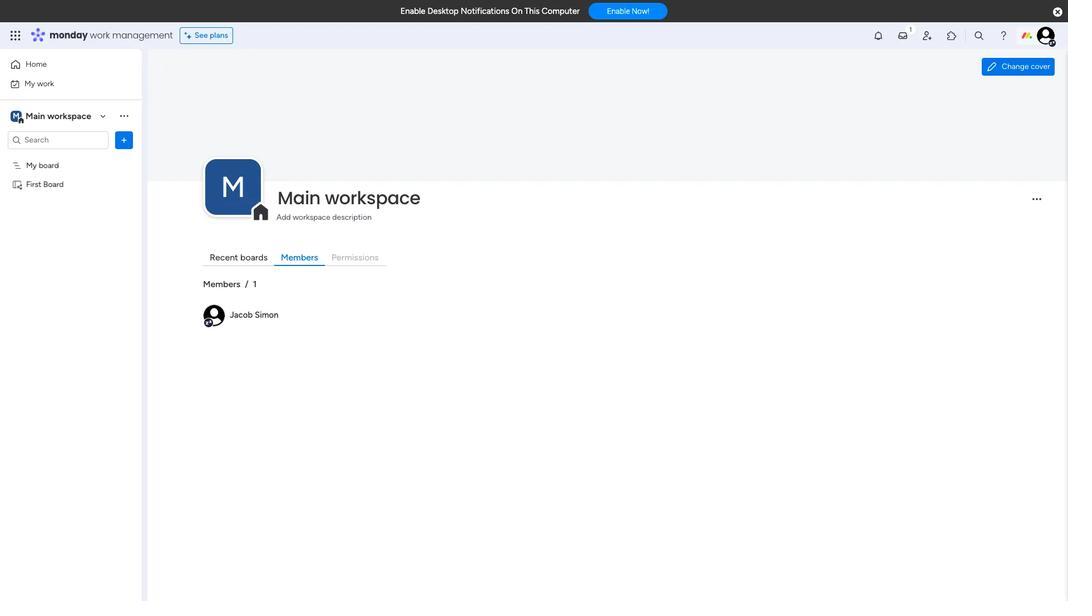 Task type: describe. For each thing, give the bounding box(es) containing it.
m for workspace icon
[[13, 111, 19, 121]]

monday
[[50, 29, 88, 42]]

home button
[[7, 56, 120, 73]]

enable for enable now!
[[607, 7, 630, 16]]

1 horizontal spatial main workspace
[[278, 185, 421, 210]]

Main workspace field
[[275, 185, 1024, 210]]

enable now! button
[[589, 3, 668, 20]]

see plans button
[[180, 27, 233, 44]]

1 vertical spatial main
[[278, 185, 321, 210]]

boards
[[240, 252, 268, 262]]

change cover
[[1002, 62, 1051, 71]]

notifications
[[461, 6, 510, 16]]

dapulse close image
[[1054, 7, 1063, 18]]

desktop
[[428, 6, 459, 16]]

/
[[245, 279, 249, 289]]

change cover button
[[982, 58, 1055, 76]]

main workspace inside "workspace selection" element
[[26, 110, 91, 121]]

v2 ellipsis image
[[1033, 198, 1042, 208]]

see
[[195, 31, 208, 40]]

workspace image
[[205, 159, 261, 215]]

first board
[[26, 180, 64, 189]]

description
[[332, 212, 372, 222]]

enable now!
[[607, 7, 650, 16]]

members for members
[[281, 252, 318, 262]]

add workspace description
[[277, 212, 372, 222]]

apps image
[[947, 30, 958, 41]]

invite members image
[[922, 30, 933, 41]]

my for my board
[[26, 161, 37, 170]]

jacob simon
[[230, 310, 279, 320]]

1 image
[[906, 23, 916, 35]]

plans
[[210, 31, 228, 40]]

management
[[112, 29, 173, 42]]

workspace inside "workspace selection" element
[[47, 110, 91, 121]]

see plans
[[195, 31, 228, 40]]

inbox image
[[898, 30, 909, 41]]

change
[[1002, 62, 1029, 71]]

select product image
[[10, 30, 21, 41]]

search everything image
[[974, 30, 985, 41]]

Search in workspace field
[[23, 134, 93, 146]]

add
[[277, 212, 291, 222]]

board
[[39, 161, 59, 170]]

jacob simon link
[[230, 310, 279, 320]]

cover
[[1031, 62, 1051, 71]]



Task type: locate. For each thing, give the bounding box(es) containing it.
main workspace
[[26, 110, 91, 121], [278, 185, 421, 210]]

members left /
[[203, 279, 241, 289]]

enable inside button
[[607, 7, 630, 16]]

workspace selection element
[[11, 109, 93, 124]]

0 vertical spatial work
[[90, 29, 110, 42]]

m button
[[205, 159, 261, 215]]

0 vertical spatial members
[[281, 252, 318, 262]]

0 vertical spatial workspace
[[47, 110, 91, 121]]

1 vertical spatial main workspace
[[278, 185, 421, 210]]

help image
[[999, 30, 1010, 41]]

0 horizontal spatial members
[[203, 279, 241, 289]]

board
[[43, 180, 64, 189]]

notifications image
[[873, 30, 884, 41]]

enable left desktop
[[401, 6, 426, 16]]

enable
[[401, 6, 426, 16], [607, 7, 630, 16]]

workspace right add
[[293, 212, 331, 222]]

this
[[525, 6, 540, 16]]

1 horizontal spatial main
[[278, 185, 321, 210]]

jacob
[[230, 310, 253, 320]]

list box containing my board
[[0, 154, 142, 344]]

1 vertical spatial workspace
[[325, 185, 421, 210]]

members down add
[[281, 252, 318, 262]]

enable left now!
[[607, 7, 630, 16]]

members
[[281, 252, 318, 262], [203, 279, 241, 289]]

0 horizontal spatial m
[[13, 111, 19, 121]]

enable desktop notifications on this computer
[[401, 6, 580, 16]]

work down home
[[37, 79, 54, 88]]

monday work management
[[50, 29, 173, 42]]

work right 'monday'
[[90, 29, 110, 42]]

recent boards
[[210, 252, 268, 262]]

my left board at left top
[[26, 161, 37, 170]]

1
[[253, 279, 257, 289]]

my work button
[[7, 75, 120, 93]]

main workspace up description
[[278, 185, 421, 210]]

m for workspace image
[[221, 170, 246, 204]]

main
[[26, 110, 45, 121], [278, 185, 321, 210]]

jacob simon image
[[1038, 27, 1055, 45]]

work inside 'button'
[[37, 79, 54, 88]]

my
[[24, 79, 35, 88], [26, 161, 37, 170]]

0 horizontal spatial main workspace
[[26, 110, 91, 121]]

option
[[0, 155, 142, 158]]

work for my
[[37, 79, 54, 88]]

workspace image
[[11, 110, 22, 122]]

0 vertical spatial main
[[26, 110, 45, 121]]

computer
[[542, 6, 580, 16]]

0 horizontal spatial work
[[37, 79, 54, 88]]

workspace
[[47, 110, 91, 121], [325, 185, 421, 210], [293, 212, 331, 222]]

my down home
[[24, 79, 35, 88]]

0 vertical spatial main workspace
[[26, 110, 91, 121]]

workspace up search in workspace field
[[47, 110, 91, 121]]

shareable board image
[[12, 179, 22, 190]]

simon
[[255, 310, 279, 320]]

work for monday
[[90, 29, 110, 42]]

first
[[26, 180, 41, 189]]

2 vertical spatial workspace
[[293, 212, 331, 222]]

home
[[26, 60, 47, 69]]

my work
[[24, 79, 54, 88]]

my board
[[26, 161, 59, 170]]

options image
[[119, 134, 130, 146]]

members for members / 1
[[203, 279, 241, 289]]

workspace options image
[[119, 110, 130, 121]]

m
[[13, 111, 19, 121], [221, 170, 246, 204]]

0 horizontal spatial enable
[[401, 6, 426, 16]]

0 vertical spatial m
[[13, 111, 19, 121]]

list box
[[0, 154, 142, 344]]

1 horizontal spatial members
[[281, 252, 318, 262]]

1 horizontal spatial enable
[[607, 7, 630, 16]]

m inside workspace icon
[[13, 111, 19, 121]]

1 vertical spatial my
[[26, 161, 37, 170]]

1 horizontal spatial m
[[221, 170, 246, 204]]

1 vertical spatial members
[[203, 279, 241, 289]]

main up add
[[278, 185, 321, 210]]

0 horizontal spatial main
[[26, 110, 45, 121]]

permissions
[[332, 252, 379, 262]]

main inside "workspace selection" element
[[26, 110, 45, 121]]

main workspace up search in workspace field
[[26, 110, 91, 121]]

main right workspace icon
[[26, 110, 45, 121]]

now!
[[632, 7, 650, 16]]

recent
[[210, 252, 238, 262]]

members / 1
[[203, 279, 257, 289]]

1 horizontal spatial work
[[90, 29, 110, 42]]

on
[[512, 6, 523, 16]]

1 vertical spatial work
[[37, 79, 54, 88]]

workspace up description
[[325, 185, 421, 210]]

1 vertical spatial m
[[221, 170, 246, 204]]

m inside workspace image
[[221, 170, 246, 204]]

my for my work
[[24, 79, 35, 88]]

my inside my work 'button'
[[24, 79, 35, 88]]

enable for enable desktop notifications on this computer
[[401, 6, 426, 16]]

work
[[90, 29, 110, 42], [37, 79, 54, 88]]

0 vertical spatial my
[[24, 79, 35, 88]]



Task type: vqa. For each thing, say whether or not it's contained in the screenshot.
Add
yes



